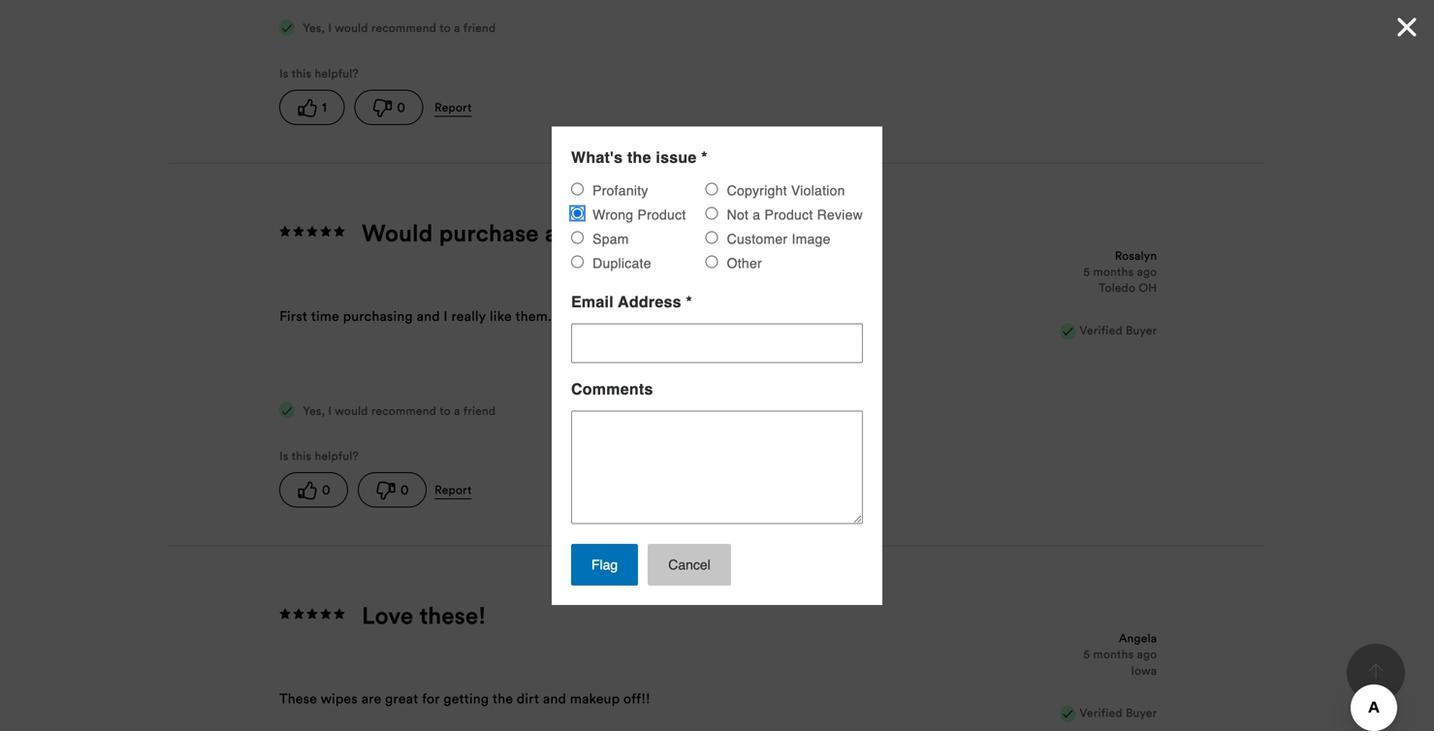 Task type: vqa. For each thing, say whether or not it's contained in the screenshot.
The Iowa
yes



Task type: locate. For each thing, give the bounding box(es) containing it.
group
[[279, 90, 667, 125], [279, 472, 667, 508]]

0 vertical spatial the
[[627, 148, 651, 166]]

1 vertical spatial friend
[[463, 403, 496, 418]]

group containing 0
[[279, 472, 667, 508]]

verified down angela
[[1080, 705, 1123, 720]]

0 horizontal spatial the
[[493, 690, 513, 707]]

yes, i would recommend to a friend for 0
[[300, 403, 496, 418]]

1 vertical spatial the
[[813, 307, 834, 325]]

1 vertical spatial ago
[[1137, 647, 1157, 661]]

5 months ago
[[1083, 264, 1157, 279], [1083, 647, 1157, 661]]

1 horizontal spatial the
[[627, 148, 651, 166]]

1 rated 5 out of 5 stars image from the top
[[279, 223, 347, 241]]

1 horizontal spatial *
[[701, 148, 708, 166]]

Customer Image radio
[[705, 231, 718, 244]]

1 vertical spatial recommend
[[371, 403, 436, 418]]

2 vertical spatial i
[[328, 403, 332, 418]]

really
[[451, 307, 486, 325], [741, 307, 776, 325]]

2 recommend from the top
[[371, 403, 436, 418]]

time
[[311, 307, 339, 325]]

0 horizontal spatial are
[[361, 690, 381, 707]]

months up toledo
[[1093, 264, 1134, 279]]

are left the great
[[361, 690, 381, 707]]

5 months ago down angela
[[1083, 647, 1157, 661]]

1 would from the top
[[335, 21, 368, 35]]

Profanity radio
[[571, 183, 584, 195]]

issue
[[656, 148, 697, 166]]

0 horizontal spatial product
[[638, 207, 686, 222]]

customer
[[727, 231, 788, 247]]

love
[[362, 601, 413, 630]]

0 horizontal spatial really
[[451, 307, 486, 325]]

i for 0
[[328, 403, 332, 418]]

2 horizontal spatial and
[[652, 307, 676, 325]]

toledo
[[1099, 280, 1136, 295]]

0 vertical spatial verified buyer
[[1080, 323, 1157, 337]]

verified buyer
[[1080, 323, 1157, 337], [1080, 705, 1157, 720]]

wrong
[[593, 207, 633, 222]]

product down copyright violation
[[765, 207, 813, 222]]

2 yes, i would recommend to a friend from the top
[[300, 403, 496, 418]]

0
[[397, 98, 405, 116], [322, 481, 330, 498], [400, 481, 409, 498]]

1 vertical spatial rated 5 out of 5 stars image
[[279, 606, 347, 623]]

flag
[[591, 557, 618, 572]]

cancel button
[[648, 544, 731, 585]]

Copyright Violation radio
[[705, 183, 718, 195]]

0 vertical spatial i
[[328, 21, 332, 35]]

2 vertical spatial a
[[454, 403, 460, 418]]

really left does
[[741, 307, 776, 325]]

and right dirt
[[543, 690, 566, 707]]

are
[[590, 307, 610, 325], [361, 690, 381, 707]]

Wrong Product radio
[[571, 207, 584, 219]]

1 vertical spatial verified buyer
[[1080, 705, 1157, 720]]

buyer for love these!
[[1126, 705, 1157, 720]]

buyer down oh on the top of page
[[1126, 323, 1157, 337]]

verified for would purchase again
[[1080, 323, 1123, 337]]

these
[[279, 690, 317, 707]]

copyright violation
[[723, 183, 845, 198]]

0 vertical spatial friend
[[463, 21, 496, 35]]

are right they on the top left of the page
[[590, 307, 610, 325]]

5 months ago up toledo
[[1083, 264, 1157, 279]]

rosalyn
[[1115, 248, 1157, 263]]

0 vertical spatial yes, i would recommend to a friend
[[300, 21, 496, 35]]

love these!
[[362, 601, 486, 630]]

0 vertical spatial ago
[[1137, 264, 1157, 279]]

0 vertical spatial months
[[1093, 264, 1134, 279]]

2 5 from the top
[[1083, 647, 1090, 661]]

2 would from the top
[[335, 403, 368, 418]]

verified
[[1080, 323, 1123, 337], [1080, 705, 1123, 720]]

0 vertical spatial a
[[454, 21, 460, 35]]

flag review dialog dialog
[[552, 12, 1422, 605]]

0 button
[[354, 90, 423, 125], [279, 472, 348, 508], [358, 472, 427, 508]]

i left like
[[444, 307, 448, 325]]

cancel
[[668, 557, 711, 572]]

buyer
[[1126, 323, 1157, 337], [1126, 705, 1157, 720]]

would
[[362, 218, 433, 248]]

would
[[335, 21, 368, 35], [335, 403, 368, 418]]

and
[[417, 307, 440, 325], [652, 307, 676, 325], [543, 690, 566, 707]]

spam
[[589, 231, 629, 247]]

5 for would purchase again
[[1083, 264, 1090, 279]]

1 ago from the top
[[1137, 264, 1157, 279]]

2 yes, from the top
[[303, 403, 325, 418]]

months
[[1093, 264, 1134, 279], [1093, 647, 1134, 661]]

1 vertical spatial 5
[[1083, 647, 1090, 661]]

would for 0
[[335, 403, 368, 418]]

these wipes are great for getting the dirt and makeup off!!
[[279, 690, 650, 707]]

0 vertical spatial 5 months ago
[[1083, 264, 1157, 279]]

* left wipe
[[686, 293, 692, 311]]

yes,
[[303, 21, 325, 35], [303, 403, 325, 418]]

2 verified buyer from the top
[[1080, 705, 1157, 720]]

what's
[[571, 148, 623, 166]]

getting
[[443, 690, 489, 707]]

iowa
[[1131, 663, 1157, 678]]

the inside flag review dialog dialog
[[627, 148, 651, 166]]

would purchase again
[[362, 218, 604, 248]]

months for love these!
[[1093, 647, 1134, 661]]

buyer for would purchase again
[[1126, 323, 1157, 337]]

1 vertical spatial 5 months ago
[[1083, 647, 1157, 661]]

0 vertical spatial verified
[[1080, 323, 1123, 337]]

Other radio
[[705, 255, 718, 268]]

0 vertical spatial recommend
[[371, 21, 436, 35]]

rated 5 out of 5 stars image left would
[[279, 223, 347, 241]]

wrong product
[[589, 207, 686, 222]]

verified buyer for would purchase again
[[1080, 323, 1157, 337]]

wipe
[[707, 307, 737, 325]]

i down the 'time'
[[328, 403, 332, 418]]

1 buyer from the top
[[1126, 323, 1157, 337]]

2 months from the top
[[1093, 647, 1134, 661]]

1 vertical spatial would
[[335, 403, 368, 418]]

1 yes, i would recommend to a friend from the top
[[300, 21, 496, 35]]

close image
[[1391, 12, 1422, 43]]

0 vertical spatial group
[[279, 90, 667, 125]]

1 5 from the top
[[1083, 264, 1090, 279]]

one
[[680, 307, 703, 325]]

these!
[[419, 601, 486, 630]]

none email field inside flag review dialog dialog
[[571, 323, 863, 363]]

1
[[322, 98, 327, 116]]

2 friend from the top
[[463, 403, 496, 418]]

0 vertical spatial to
[[440, 21, 451, 35]]

and right purchasing
[[417, 307, 440, 325]]

0 vertical spatial are
[[590, 307, 610, 325]]

i up 1 button
[[328, 21, 332, 35]]

1 to from the top
[[440, 21, 451, 35]]

months down angela
[[1093, 647, 1134, 661]]

ago up iowa
[[1137, 647, 1157, 661]]

the
[[627, 148, 651, 166], [813, 307, 834, 325], [493, 690, 513, 707]]

they
[[555, 307, 586, 325]]

a inside dialog
[[753, 207, 761, 222]]

0 horizontal spatial *
[[686, 293, 692, 311]]

1 months from the top
[[1093, 264, 1134, 279]]

the left job
[[813, 307, 834, 325]]

0 button for 0
[[358, 472, 427, 508]]

1 verified from the top
[[1080, 323, 1123, 337]]

*
[[701, 148, 708, 166], [686, 293, 692, 311]]

product
[[638, 207, 686, 222], [765, 207, 813, 222]]

0 vertical spatial buyer
[[1126, 323, 1157, 337]]

1 vertical spatial a
[[753, 207, 761, 222]]

yes, i would recommend to a friend
[[300, 21, 496, 35], [300, 403, 496, 418]]

i
[[328, 21, 332, 35], [444, 307, 448, 325], [328, 403, 332, 418]]

1 vertical spatial yes,
[[303, 403, 325, 418]]

1 button
[[279, 90, 345, 125]]

1 horizontal spatial product
[[765, 207, 813, 222]]

1 horizontal spatial are
[[590, 307, 610, 325]]

2 verified from the top
[[1080, 705, 1123, 720]]

0 vertical spatial *
[[701, 148, 708, 166]]

1 group from the top
[[279, 90, 667, 125]]

the left dirt
[[493, 690, 513, 707]]

1 vertical spatial buyer
[[1126, 705, 1157, 720]]

angela
[[1119, 631, 1157, 645]]

2 group from the top
[[279, 472, 667, 508]]

0 horizontal spatial and
[[417, 307, 440, 325]]

yes, down the 'time'
[[303, 403, 325, 418]]

recommend
[[371, 21, 436, 35], [371, 403, 436, 418]]

0 button for 1
[[354, 90, 423, 125]]

* right issue
[[701, 148, 708, 166]]

email address *
[[571, 293, 692, 311]]

violation
[[791, 183, 845, 198]]

0 for 1
[[397, 98, 405, 116]]

2 buyer from the top
[[1126, 705, 1157, 720]]

1 vertical spatial yes, i would recommend to a friend
[[300, 403, 496, 418]]

2 product from the left
[[765, 207, 813, 222]]

recommend for 1
[[371, 21, 436, 35]]

1 5 months ago from the top
[[1083, 264, 1157, 279]]

1 vertical spatial months
[[1093, 647, 1134, 661]]

0 vertical spatial would
[[335, 21, 368, 35]]

1 horizontal spatial really
[[741, 307, 776, 325]]

1 yes, from the top
[[303, 21, 325, 35]]

verified buyer down iowa
[[1080, 705, 1157, 720]]

1 verified buyer from the top
[[1080, 323, 1157, 337]]

friend
[[463, 21, 496, 35], [463, 403, 496, 418]]

ago up oh on the top of page
[[1137, 264, 1157, 279]]

rated 5 out of 5 stars image left love at left bottom
[[279, 606, 347, 623]]

2 to from the top
[[440, 403, 451, 418]]

2 rated 5 out of 5 stars image from the top
[[279, 606, 347, 623]]

1 recommend from the top
[[371, 21, 436, 35]]

group containing 1
[[279, 90, 667, 125]]

to
[[440, 21, 451, 35], [440, 403, 451, 418]]

rated 5 out of 5 stars image
[[279, 223, 347, 241], [279, 606, 347, 623]]

yes, up 1 button
[[303, 21, 325, 35]]

buyer down iowa
[[1126, 705, 1157, 720]]

None email field
[[571, 323, 863, 363]]

and left one
[[652, 307, 676, 325]]

1 friend from the top
[[463, 21, 496, 35]]

1 vertical spatial are
[[361, 690, 381, 707]]

a
[[454, 21, 460, 35], [753, 207, 761, 222], [454, 403, 460, 418]]

i for 1
[[328, 21, 332, 35]]

verified buyer down toledo
[[1080, 323, 1157, 337]]

2 5 months ago from the top
[[1083, 647, 1157, 661]]

really left like
[[451, 307, 486, 325]]

address
[[618, 293, 681, 311]]

product right wrong
[[638, 207, 686, 222]]

ago
[[1137, 264, 1157, 279], [1137, 647, 1157, 661]]

1 vertical spatial to
[[440, 403, 451, 418]]

1 vertical spatial verified
[[1080, 705, 1123, 720]]

0 vertical spatial yes,
[[303, 21, 325, 35]]

1 vertical spatial *
[[686, 293, 692, 311]]

verified down toledo
[[1080, 323, 1123, 337]]

0 vertical spatial 5
[[1083, 264, 1090, 279]]

5
[[1083, 264, 1090, 279], [1083, 647, 1090, 661]]

0 vertical spatial rated 5 out of 5 stars image
[[279, 223, 347, 241]]

1 vertical spatial group
[[279, 472, 667, 508]]

the left issue
[[627, 148, 651, 166]]

again
[[545, 218, 604, 248]]

2 ago from the top
[[1137, 647, 1157, 661]]



Task type: describe. For each thing, give the bounding box(es) containing it.
image
[[792, 231, 831, 247]]

makeup
[[570, 690, 620, 707]]

would for 1
[[335, 21, 368, 35]]

recommend for 0
[[371, 403, 436, 418]]

does
[[779, 307, 810, 325]]

Spam radio
[[571, 231, 584, 244]]

ago for would purchase again
[[1137, 264, 1157, 279]]

rated 5 out of 5 stars image for love
[[279, 606, 347, 623]]

yes, for 0
[[303, 403, 325, 418]]

5 months ago for would purchase again
[[1083, 264, 1157, 279]]

comments
[[571, 380, 653, 398]]

what's the issue *
[[571, 148, 708, 166]]

other
[[723, 255, 762, 271]]

verified for love these!
[[1080, 705, 1123, 720]]

review
[[817, 207, 863, 222]]

like
[[490, 307, 512, 325]]

off!!
[[623, 690, 650, 707]]

0 for 0
[[400, 481, 409, 498]]

purchase
[[439, 218, 539, 248]]

2 horizontal spatial the
[[813, 307, 834, 325]]

a for 0
[[454, 403, 460, 418]]

not
[[727, 207, 749, 222]]

verified buyer for love these!
[[1080, 705, 1157, 720]]

5 for love these!
[[1083, 647, 1090, 661]]

Comments text field
[[571, 410, 863, 524]]

to for 0
[[440, 403, 451, 418]]

friend for 0
[[463, 403, 496, 418]]

yes, i would recommend to a friend for 1
[[300, 21, 496, 35]]

Duplicate radio
[[571, 255, 584, 268]]

moist
[[614, 307, 649, 325]]

customer image
[[723, 231, 831, 247]]

great
[[385, 690, 418, 707]]

copyright
[[727, 183, 787, 198]]

back to top image
[[1368, 664, 1384, 679]]

first
[[279, 307, 307, 325]]

5 months ago for love these!
[[1083, 647, 1157, 661]]

Not a Product Review radio
[[705, 207, 718, 219]]

toledo oh
[[1099, 280, 1157, 295]]

duplicate
[[589, 255, 651, 271]]

email
[[571, 293, 614, 311]]

them.
[[515, 307, 552, 325]]

flag button
[[571, 544, 638, 585]]

1 horizontal spatial and
[[543, 690, 566, 707]]

oh
[[1139, 280, 1157, 295]]

job
[[837, 307, 857, 325]]

yes, for 1
[[303, 21, 325, 35]]

1 product from the left
[[638, 207, 686, 222]]

ago for love these!
[[1137, 647, 1157, 661]]

profanity
[[589, 183, 648, 198]]

for
[[422, 690, 440, 707]]

purchasing
[[343, 307, 413, 325]]

first time purchasing and i really like them. they are moist and one wipe really does the job
[[279, 307, 857, 325]]

dirt
[[517, 690, 539, 707]]

2 vertical spatial the
[[493, 690, 513, 707]]

a for 1
[[454, 21, 460, 35]]

2 really from the left
[[741, 307, 776, 325]]

to for 1
[[440, 21, 451, 35]]

1 really from the left
[[451, 307, 486, 325]]

1 vertical spatial i
[[444, 307, 448, 325]]

rated 5 out of 5 stars image for would
[[279, 223, 347, 241]]

months for would purchase again
[[1093, 264, 1134, 279]]

friend for 1
[[463, 21, 496, 35]]

not a product review
[[723, 207, 863, 222]]

wipes
[[321, 690, 358, 707]]



